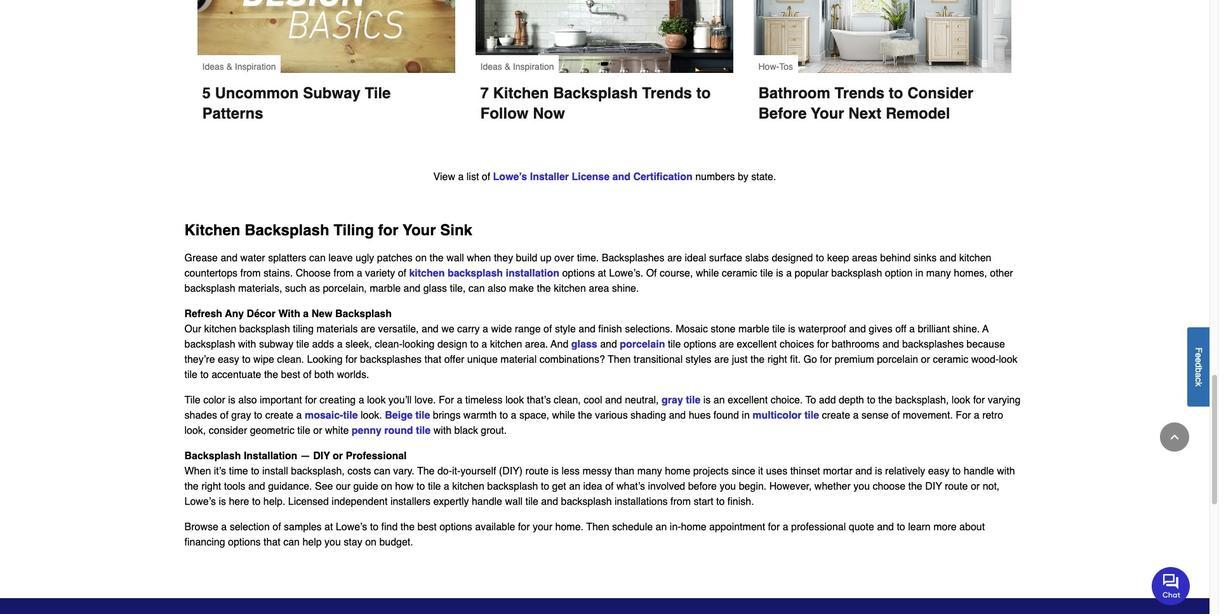 Task type: locate. For each thing, give the bounding box(es) containing it.
an inside is an excellent choice. to add depth to the backsplash, look for varying shades of gray to create a
[[713, 395, 725, 407]]

wood-
[[971, 355, 999, 366]]

create down the add
[[822, 410, 850, 422]]

chevron up image
[[1168, 431, 1181, 444]]

1 trends from the left
[[642, 85, 692, 102]]

yourself
[[461, 466, 496, 478]]

2 inspiration from the left
[[513, 62, 554, 72]]

ceramic
[[722, 268, 757, 280], [933, 355, 968, 366]]

tile
[[365, 85, 391, 102], [184, 395, 200, 407]]

and inside browse a selection of samples at lowe's to find the best options available for your home. then schedule an in-home appointment for a professional quote and to learn more about financing options that can help you stay on budget.
[[877, 522, 894, 534]]

a inside grease and water splatters can leave ugly patches on the wall when they build up over time. backsplashes are ideal surface slabs designed to keep areas behind sinks and kitchen countertops from stains. choose from a variety of
[[357, 268, 362, 280]]

or inside create a sense of movement. for a retro look, consider geometric tile or white
[[313, 426, 322, 437]]

from up porcelain,
[[334, 268, 354, 280]]

they
[[494, 253, 513, 264]]

0 horizontal spatial backsplashes
[[360, 355, 422, 366]]

look up movement.
[[952, 395, 970, 407]]

1 create from the left
[[265, 410, 293, 422]]

gray up consider
[[231, 410, 251, 422]]

installer
[[530, 172, 569, 183]]

ideas & inspiration for uncommon
[[202, 62, 276, 72]]

2 & from the left
[[505, 62, 510, 72]]

tile down slabs
[[760, 268, 773, 280]]

are inside refresh any décor with a new backsplash our kitchen backsplash tiling materials are versatile, and we carry a wide range of style and finish selections. mosaic stone marble tile is waterproof and gives off a brilliant shine. a backsplash with subway tile adds a sleek, clean-looking design to a kitchen area. and
[[361, 324, 375, 335]]

1 vertical spatial your
[[402, 222, 436, 240]]

tile up hues
[[686, 395, 701, 407]]

1 horizontal spatial an
[[656, 522, 667, 534]]

at inside options at lowe's. of course, while ceramic tile is a popular backsplash option in many homes, other backsplash materials, such as porcelain, marble and glass tile, can also make the kitchen area shine.
[[598, 268, 606, 280]]

is up choices
[[788, 324, 795, 335]]

glass link
[[571, 339, 600, 351]]

more
[[933, 522, 957, 534]]

5 uncommon subway tile patterns
[[202, 85, 395, 123]]

we
[[441, 324, 454, 335]]

0 horizontal spatial create
[[265, 410, 293, 422]]

2 ideas & inspiration from the left
[[480, 62, 554, 72]]

1 vertical spatial in
[[742, 410, 750, 422]]

kitchen up homes,
[[959, 253, 991, 264]]

a down depth
[[853, 410, 859, 422]]

homes,
[[954, 268, 987, 280]]

with
[[238, 339, 256, 351], [433, 426, 451, 437], [997, 466, 1015, 478]]

1 horizontal spatial ideas
[[480, 62, 502, 72]]

or inside tile options are excellent choices for bathrooms and backsplashes because they're easy to wipe clean. looking for backsplashes that offer unique material combinations? then transitional styles are just the right fit. go for premium porcelain or ceramic wood-look tile to accentuate the best of both worlds.
[[921, 355, 930, 366]]

help
[[302, 537, 322, 549]]

0 vertical spatial right
[[767, 355, 787, 366]]

ugly
[[356, 253, 374, 264]]

while down clean,
[[552, 410, 575, 422]]

shine. inside options at lowe's. of course, while ceramic tile is a popular backsplash option in many homes, other backsplash materials, such as porcelain, marble and glass tile, can also make the kitchen area shine.
[[612, 283, 639, 295]]

an
[[713, 395, 725, 407], [569, 482, 580, 493], [656, 522, 667, 534]]

1 horizontal spatial ceramic
[[933, 355, 968, 366]]

1 horizontal spatial at
[[598, 268, 606, 280]]

premium
[[835, 355, 874, 366]]

ideal
[[685, 253, 706, 264]]

1 vertical spatial backsplashes
[[360, 355, 422, 366]]

kitchen up follow
[[493, 85, 549, 102]]

1 vertical spatial backsplash,
[[291, 466, 345, 478]]

2 create from the left
[[822, 410, 850, 422]]

backsplash, inside backsplash installation — diy or professional when it's time to install backsplash, costs can vary. the do-it-yourself (diy) route is less messy than many home projects since it uses thinset mortar and is relatively easy to handle with the right tools and guidance. see our guide on how to tile a kitchen backsplash to get an idea of what's involved before you begin. however, whether you choose the diy route or not, lowe's is here to help. licensed independent installers expertly handle wall tile and backsplash installations from start to finish.
[[291, 466, 345, 478]]

consider
[[907, 85, 973, 102]]

off
[[895, 324, 906, 335]]

1 horizontal spatial glass
[[571, 339, 597, 351]]

right
[[767, 355, 787, 366], [201, 482, 221, 493]]

backsplash up splatters
[[245, 222, 329, 240]]

1 vertical spatial gray
[[231, 410, 251, 422]]

a left wide
[[483, 324, 488, 335]]

is inside is an excellent choice. to add depth to the backsplash, look for varying shades of gray to create a
[[703, 395, 711, 407]]

scroll to top element
[[1160, 423, 1189, 452]]

handle
[[964, 466, 994, 478], [472, 497, 502, 508]]

is left the less
[[551, 466, 559, 478]]

can
[[309, 253, 326, 264], [468, 283, 485, 295], [374, 466, 390, 478], [283, 537, 300, 549]]

browse
[[184, 522, 218, 534]]

can inside backsplash installation — diy or professional when it's time to install backsplash, costs can vary. the do-it-yourself (diy) route is less messy than many home projects since it uses thinset mortar and is relatively easy to handle with the right tools and guidance. see our guide on how to tile a kitchen backsplash to get an idea of what's involved before you begin. however, whether you choose the diy route or not, lowe's is here to help. licensed independent installers expertly handle wall tile and backsplash installations from start to finish.
[[374, 466, 390, 478]]

home down start at the bottom right of the page
[[681, 522, 706, 534]]

it
[[758, 466, 763, 478]]

backsplash inside refresh any décor with a new backsplash our kitchen backsplash tiling materials are versatile, and we carry a wide range of style and finish selections. mosaic stone marble tile is waterproof and gives off a brilliant shine. a backsplash with subway tile adds a sleek, clean-looking design to a kitchen area. and
[[335, 309, 392, 320]]

right inside backsplash installation — diy or professional when it's time to install backsplash, costs can vary. the do-it-yourself (diy) route is less messy than many home projects since it uses thinset mortar and is relatively easy to handle with the right tools and guidance. see our guide on how to tile a kitchen backsplash to get an idea of what's involved before you begin. however, whether you choose the diy route or not, lowe's is here to help. licensed independent installers expertly handle wall tile and backsplash installations from start to finish.
[[201, 482, 221, 493]]

a down "materials"
[[337, 339, 343, 351]]

0 vertical spatial easy
[[218, 355, 239, 366]]

1 horizontal spatial with
[[433, 426, 451, 437]]

to inside bathroom trends to consider before your next remodel
[[889, 85, 903, 102]]

here
[[229, 497, 249, 508]]

with for professional
[[997, 466, 1015, 478]]

1 horizontal spatial many
[[926, 268, 951, 280]]

the
[[430, 253, 444, 264], [537, 283, 551, 295], [750, 355, 765, 366], [264, 370, 278, 381], [878, 395, 892, 407], [578, 410, 592, 422], [184, 482, 199, 493], [908, 482, 922, 493], [401, 522, 415, 534]]

wall left when
[[446, 253, 464, 264]]

1 vertical spatial ceramic
[[933, 355, 968, 366]]

for down waterproof
[[817, 339, 829, 351]]

lowe's inside browse a selection of samples at lowe's to find the best options available for your home. then schedule an in-home appointment for a professional quote and to learn more about financing options that can help you stay on budget.
[[336, 522, 367, 534]]

1 vertical spatial with
[[433, 426, 451, 437]]

1 horizontal spatial wall
[[505, 497, 523, 508]]

1 horizontal spatial ideas & inspiration
[[480, 62, 554, 72]]

at
[[598, 268, 606, 280], [324, 522, 333, 534]]

porcelain inside tile options are excellent choices for bathrooms and backsplashes because they're easy to wipe clean. looking for backsplashes that offer unique material combinations? then transitional styles are just the right fit. go for premium porcelain or ceramic wood-look tile to accentuate the best of both worlds.
[[877, 355, 918, 366]]

uses
[[766, 466, 787, 478]]

wall down (diy)
[[505, 497, 523, 508]]

with up wipe
[[238, 339, 256, 351]]

0 horizontal spatial while
[[552, 410, 575, 422]]

2 e from the top
[[1194, 358, 1204, 363]]

1 vertical spatial many
[[637, 466, 662, 478]]

1 horizontal spatial also
[[488, 283, 506, 295]]

then inside browse a selection of samples at lowe's to find the best options available for your home. then schedule an in-home appointment for a professional quote and to learn more about financing options that can help you stay on budget.
[[586, 522, 609, 534]]

& for uncommon
[[226, 62, 232, 72]]

neutral,
[[625, 395, 659, 407]]

warmth
[[463, 410, 497, 422]]

tile
[[760, 268, 773, 280], [772, 324, 785, 335], [296, 339, 309, 351], [668, 339, 681, 351], [184, 370, 197, 381], [686, 395, 701, 407], [343, 410, 358, 422], [415, 410, 430, 422], [804, 410, 819, 422], [297, 426, 310, 437], [416, 426, 431, 437], [428, 482, 441, 493], [525, 497, 538, 508]]

start
[[694, 497, 713, 508]]

0 horizontal spatial route
[[525, 466, 549, 478]]

look,
[[184, 426, 206, 437]]

2 horizontal spatial on
[[415, 253, 427, 264]]

ideas & inspiration up '7'
[[480, 62, 554, 72]]

patches
[[377, 253, 413, 264]]

movement.
[[903, 410, 953, 422]]

ceramic left wood-
[[933, 355, 968, 366]]

for right go
[[820, 355, 832, 366]]

tile,
[[450, 283, 466, 295]]

numbers
[[695, 172, 735, 183]]

backsplash up they're
[[184, 339, 235, 351]]

1 vertical spatial at
[[324, 522, 333, 534]]

also inside options at lowe's. of course, while ceramic tile is a popular backsplash option in many homes, other backsplash materials, such as porcelain, marble and glass tile, can also make the kitchen area shine.
[[488, 283, 506, 295]]

penny round tile link
[[352, 426, 431, 437]]

1 vertical spatial lowe's
[[184, 497, 216, 508]]

and left we in the left of the page
[[422, 324, 439, 335]]

1 horizontal spatial porcelain
[[877, 355, 918, 366]]

1 vertical spatial shine.
[[953, 324, 980, 335]]

backsplashes down clean-
[[360, 355, 422, 366]]

help.
[[263, 497, 285, 508]]

kitchen left area
[[554, 283, 586, 295]]

backsplash inside 7 kitchen backsplash trends to follow now
[[553, 85, 638, 102]]

0 horizontal spatial you
[[324, 537, 341, 549]]

a down 'important' at left bottom
[[296, 410, 302, 422]]

0 horizontal spatial best
[[281, 370, 300, 381]]

look.
[[361, 410, 382, 422]]

is inside options at lowe's. of course, while ceramic tile is a popular backsplash option in many homes, other backsplash materials, such as porcelain, marble and glass tile, can also make the kitchen area shine.
[[776, 268, 783, 280]]

with inside backsplash installation — diy or professional when it's time to install backsplash, costs can vary. the do-it-yourself (diy) route is less messy than many home projects since it uses thinset mortar and is relatively easy to handle with the right tools and guidance. see our guide on how to tile a kitchen backsplash to get an idea of what's involved before you begin. however, whether you choose the diy route or not, lowe's is here to help. licensed independent installers expertly handle wall tile and backsplash installations from start to finish.
[[997, 466, 1015, 478]]

wall inside grease and water splatters can leave ugly patches on the wall when they build up over time. backsplashes are ideal surface slabs designed to keep areas behind sinks and kitchen countertops from stains. choose from a variety of
[[446, 253, 464, 264]]

are down stone on the right bottom of the page
[[719, 339, 734, 351]]

0 horizontal spatial many
[[637, 466, 662, 478]]

1 horizontal spatial tile
[[365, 85, 391, 102]]

right left fit.
[[767, 355, 787, 366]]

1 horizontal spatial shine.
[[953, 324, 980, 335]]

0 vertical spatial tile
[[365, 85, 391, 102]]

chat invite button image
[[1152, 567, 1190, 605]]

right inside tile options are excellent choices for bathrooms and backsplashes because they're easy to wipe clean. looking for backsplashes that offer unique material combinations? then transitional styles are just the right fit. go for premium porcelain or ceramic wood-look tile to accentuate the best of both worlds.
[[767, 355, 787, 366]]

0 vertical spatial an
[[713, 395, 725, 407]]

an inside browse a selection of samples at lowe's to find the best options available for your home. then schedule an in-home appointment for a professional quote and to learn more about financing options that can help you stay on budget.
[[656, 522, 667, 534]]

with down brings
[[433, 426, 451, 437]]

0 horizontal spatial shine.
[[612, 283, 639, 295]]

with inside refresh any décor with a new backsplash our kitchen backsplash tiling materials are versatile, and we carry a wide range of style and finish selections. mosaic stone marble tile is waterproof and gives off a brilliant shine. a backsplash with subway tile adds a sleek, clean-looking design to a kitchen area. and
[[238, 339, 256, 351]]

the down relatively on the bottom right of page
[[908, 482, 922, 493]]

of inside is an excellent choice. to add depth to the backsplash, look for varying shades of gray to create a
[[220, 410, 228, 422]]

your inside bathroom trends to consider before your next remodel
[[811, 105, 844, 123]]

0 horizontal spatial &
[[226, 62, 232, 72]]

of inside refresh any décor with a new backsplash our kitchen backsplash tiling materials are versatile, and we carry a wide range of style and finish selections. mosaic stone marble tile is waterproof and gives off a brilliant shine. a backsplash with subway tile adds a sleek, clean-looking design to a kitchen area. and
[[544, 324, 552, 335]]

1 vertical spatial kitchen
[[184, 222, 240, 240]]

lowe's
[[493, 172, 527, 183], [184, 497, 216, 508], [336, 522, 367, 534]]

0 horizontal spatial that
[[264, 537, 280, 549]]

an right "get"
[[569, 482, 580, 493]]

diy down relatively on the bottom right of page
[[925, 482, 942, 493]]

while down ideal
[[696, 268, 719, 280]]

2 vertical spatial lowe's
[[336, 522, 367, 534]]

look down because
[[999, 355, 1017, 366]]

0 vertical spatial home
[[665, 466, 690, 478]]

ideas up 5
[[202, 62, 224, 72]]

marble inside refresh any décor with a new backsplash our kitchen backsplash tiling materials are versatile, and we carry a wide range of style and finish selections. mosaic stone marble tile is waterproof and gives off a brilliant shine. a backsplash with subway tile adds a sleek, clean-looking design to a kitchen area. and
[[738, 324, 769, 335]]

0 vertical spatial shine.
[[612, 283, 639, 295]]

0 horizontal spatial gray
[[231, 410, 251, 422]]

for up brings
[[439, 395, 454, 407]]

excellent up just
[[737, 339, 777, 351]]

route right (diy)
[[525, 466, 549, 478]]

2 vertical spatial with
[[997, 466, 1015, 478]]

1 horizontal spatial from
[[334, 268, 354, 280]]

and up 'glass' link at the left
[[579, 324, 595, 335]]

that down 'selection'
[[264, 537, 280, 549]]

involved
[[648, 482, 685, 493]]

ideas for uncommon
[[202, 62, 224, 72]]

0 vertical spatial at
[[598, 268, 606, 280]]

that's
[[527, 395, 551, 407]]

0 vertical spatial wall
[[446, 253, 464, 264]]

handle up available
[[472, 497, 502, 508]]

inspiration up uncommon
[[235, 62, 276, 72]]

1 vertical spatial home
[[681, 522, 706, 534]]

area.
[[525, 339, 548, 351]]

glass up combinations?
[[571, 339, 597, 351]]

also down accentuate
[[238, 395, 257, 407]]

1 inspiration from the left
[[235, 62, 276, 72]]

right down it's
[[201, 482, 221, 493]]

on right stay
[[365, 537, 376, 549]]

tile down they're
[[184, 370, 197, 381]]

make
[[509, 283, 534, 295]]

multicolor tile link
[[753, 410, 822, 422]]

of inside grease and water splatters can leave ugly patches on the wall when they build up over time. backsplashes are ideal surface slabs designed to keep areas behind sinks and kitchen countertops from stains. choose from a variety of
[[398, 268, 406, 280]]

0 vertical spatial excellent
[[737, 339, 777, 351]]

best inside browse a selection of samples at lowe's to find the best options available for your home. then schedule an in-home appointment for a professional quote and to learn more about financing options that can help you stay on budget.
[[417, 522, 437, 534]]

c
[[1194, 378, 1204, 382]]

0 horizontal spatial ceramic
[[722, 268, 757, 280]]

1 e from the top
[[1194, 353, 1204, 358]]

backsplash down (diy)
[[487, 482, 538, 493]]

1 horizontal spatial &
[[505, 62, 510, 72]]

1 vertical spatial also
[[238, 395, 257, 407]]

0 horizontal spatial easy
[[218, 355, 239, 366]]

many inside options at lowe's. of course, while ceramic tile is a popular backsplash option in many homes, other backsplash materials, such as porcelain, marble and glass tile, can also make the kitchen area shine.
[[926, 268, 951, 280]]

1 horizontal spatial handle
[[964, 466, 994, 478]]

0 horizontal spatial wall
[[446, 253, 464, 264]]

0 horizontal spatial backsplash,
[[291, 466, 345, 478]]

gray inside is an excellent choice. to add depth to the backsplash, look for varying shades of gray to create a
[[231, 410, 251, 422]]

tile down beige tile link
[[416, 426, 431, 437]]

backsplash, up see
[[291, 466, 345, 478]]

gray up shading
[[662, 395, 683, 407]]

to inside 7 kitchen backsplash trends to follow now
[[696, 85, 711, 102]]

backsplash down areas
[[831, 268, 882, 280]]

backsplashes down brilliant
[[902, 339, 964, 351]]

1 vertical spatial handle
[[472, 497, 502, 508]]

0 horizontal spatial on
[[365, 537, 376, 549]]

ideas & inspiration for kitchen
[[480, 62, 554, 72]]

look inside is an excellent choice. to add depth to the backsplash, look for varying shades of gray to create a
[[952, 395, 970, 407]]

when
[[467, 253, 491, 264]]

& up uncommon
[[226, 62, 232, 72]]

create
[[265, 410, 293, 422], [822, 410, 850, 422]]

a down ugly
[[357, 268, 362, 280]]

0 vertical spatial gray
[[662, 395, 683, 407]]

easy up accentuate
[[218, 355, 239, 366]]

and right license at the top of the page
[[612, 172, 630, 183]]

1 horizontal spatial your
[[811, 105, 844, 123]]

wall inside backsplash installation — diy or professional when it's time to install backsplash, costs can vary. the do-it-yourself (diy) route is less messy than many home projects since it uses thinset mortar and is relatively easy to handle with the right tools and guidance. see our guide on how to tile a kitchen backsplash to get an idea of what's involved before you begin. however, whether you choose the diy route or not, lowe's is here to help. licensed independent installers expertly handle wall tile and backsplash installations from start to finish.
[[505, 497, 523, 508]]

1 horizontal spatial that
[[424, 355, 441, 366]]

backsplash installation — diy or professional when it's time to install backsplash, costs can vary. the do-it-yourself (diy) route is less messy than many home projects since it uses thinset mortar and is relatively easy to handle with the right tools and guidance. see our guide on how to tile a kitchen backsplash to get an idea of what's involved before you begin. however, whether you choose the diy route or not, lowe's is here to help. licensed independent installers expertly handle wall tile and backsplash installations from start to finish.
[[184, 451, 1015, 508]]

1 vertical spatial excellent
[[728, 395, 768, 407]]

1 horizontal spatial for
[[956, 410, 971, 422]]

backsplash up it's
[[184, 451, 241, 462]]

easy right relatively on the bottom right of page
[[928, 466, 949, 478]]

of left the both
[[303, 370, 312, 381]]

because
[[967, 339, 1005, 351]]

1 horizontal spatial create
[[822, 410, 850, 422]]

projects
[[693, 466, 729, 478]]

that inside tile options are excellent choices for bathrooms and backsplashes because they're easy to wipe clean. looking for backsplashes that offer unique material combinations? then transitional styles are just the right fit. go for premium porcelain or ceramic wood-look tile to accentuate the best of both worlds.
[[424, 355, 441, 366]]

design
[[437, 339, 467, 351]]

can down professional
[[374, 466, 390, 478]]

1 ideas & inspiration from the left
[[202, 62, 276, 72]]

gives
[[869, 324, 892, 335]]

love.
[[414, 395, 436, 407]]

do-
[[437, 466, 452, 478]]

that down looking
[[424, 355, 441, 366]]

0 vertical spatial marble
[[370, 283, 401, 295]]

countertops
[[184, 268, 238, 280]]

licensed
[[288, 497, 329, 508]]

a left retro
[[974, 410, 979, 422]]

waterproof
[[798, 324, 846, 335]]

choose
[[296, 268, 331, 280]]

0 vertical spatial ceramic
[[722, 268, 757, 280]]

on right patches
[[415, 253, 427, 264]]

for inside is an excellent choice. to add depth to the backsplash, look for varying shades of gray to create a
[[973, 395, 985, 407]]

b
[[1194, 368, 1204, 373]]

of up consider
[[220, 410, 228, 422]]

kitchen with white subway tile, stove with white pot, teal cabinets and various items on counter. image
[[475, 0, 733, 73]]

from
[[240, 268, 261, 280], [334, 268, 354, 280], [670, 497, 691, 508]]

2 trends from the left
[[835, 85, 885, 102]]

a down do-
[[444, 482, 449, 493]]

can inside grease and water splatters can leave ugly patches on the wall when they build up over time. backsplashes are ideal surface slabs designed to keep areas behind sinks and kitchen countertops from stains. choose from a variety of
[[309, 253, 326, 264]]

tile color is also important for creating a look you'll love. for a timeless look that's clean, cool and neutral, gray tile
[[184, 395, 701, 407]]

2 vertical spatial on
[[365, 537, 376, 549]]

refresh
[[184, 309, 222, 320]]

0 horizontal spatial kitchen
[[184, 222, 240, 240]]

2 ideas from the left
[[480, 62, 502, 72]]

surface
[[709, 253, 742, 264]]

options
[[562, 268, 595, 280], [684, 339, 716, 351], [439, 522, 472, 534], [228, 537, 261, 549]]

a inside button
[[1194, 373, 1204, 378]]

begin.
[[739, 482, 767, 493]]

1 vertical spatial on
[[381, 482, 392, 493]]

fit.
[[790, 355, 801, 366]]

1 vertical spatial that
[[264, 537, 280, 549]]

1 vertical spatial an
[[569, 482, 580, 493]]

1 vertical spatial then
[[586, 522, 609, 534]]

also down kitchen backsplash installation link
[[488, 283, 506, 295]]

on inside backsplash installation — diy or professional when it's time to install backsplash, costs can vary. the do-it-yourself (diy) route is less messy than many home projects since it uses thinset mortar and is relatively easy to handle with the right tools and guidance. see our guide on how to tile a kitchen backsplash to get an idea of what's involved before you begin. however, whether you choose the diy route or not, lowe's is here to help. licensed independent installers expertly handle wall tile and backsplash installations from start to finish.
[[381, 482, 392, 493]]

1 & from the left
[[226, 62, 232, 72]]

excellent inside is an excellent choice. to add depth to the backsplash, look for varying shades of gray to create a
[[728, 395, 768, 407]]

option
[[885, 268, 913, 280]]

with for new
[[238, 339, 256, 351]]

home inside backsplash installation — diy or professional when it's time to install backsplash, costs can vary. the do-it-yourself (diy) route is less messy than many home projects since it uses thinset mortar and is relatively easy to handle with the right tools and guidance. see our guide on how to tile a kitchen backsplash to get an idea of what's involved before you begin. however, whether you choose the diy route or not, lowe's is here to help. licensed independent installers expertly handle wall tile and backsplash installations from start to finish.
[[665, 466, 690, 478]]

0 horizontal spatial right
[[201, 482, 221, 493]]

in down sinks
[[915, 268, 923, 280]]

create inside create a sense of movement. for a retro look, consider geometric tile or white
[[822, 410, 850, 422]]

0 vertical spatial with
[[238, 339, 256, 351]]

porcelain down off
[[877, 355, 918, 366]]

kitchen down yourself
[[452, 482, 484, 493]]

best
[[281, 370, 300, 381], [417, 522, 437, 534]]

1 vertical spatial right
[[201, 482, 221, 493]]

0 vertical spatial your
[[811, 105, 844, 123]]

0 vertical spatial best
[[281, 370, 300, 381]]

0 horizontal spatial in
[[742, 410, 750, 422]]

1 vertical spatial diy
[[925, 482, 942, 493]]

you left choose
[[853, 482, 870, 493]]

your left the next
[[811, 105, 844, 123]]

marble down variety
[[370, 283, 401, 295]]

that inside browse a selection of samples at lowe's to find the best options available for your home. then schedule an in-home appointment for a professional quote and to learn more about financing options that can help you stay on budget.
[[264, 537, 280, 549]]

sinks
[[913, 253, 937, 264]]

for up retro
[[973, 395, 985, 407]]

0 horizontal spatial diy
[[313, 451, 330, 462]]

ideas for kitchen
[[480, 62, 502, 72]]

course,
[[660, 268, 693, 280]]

ceramic inside options at lowe's. of course, while ceramic tile is a popular backsplash option in many homes, other backsplash materials, such as porcelain, marble and glass tile, can also make the kitchen area shine.
[[722, 268, 757, 280]]

the down when
[[184, 482, 199, 493]]

and down off
[[882, 339, 899, 351]]

shine. left a
[[953, 324, 980, 335]]

shine. down lowe's.
[[612, 283, 639, 295]]

1 vertical spatial best
[[417, 522, 437, 534]]

both
[[314, 370, 334, 381]]

tile inside create a sense of movement. for a retro look, consider geometric tile or white
[[297, 426, 310, 437]]

a up 'k'
[[1194, 373, 1204, 378]]

grout.
[[481, 426, 507, 437]]

is
[[776, 268, 783, 280], [788, 324, 795, 335], [228, 395, 235, 407], [703, 395, 711, 407], [551, 466, 559, 478], [875, 466, 882, 478], [219, 497, 226, 508]]

samples
[[284, 522, 322, 534]]

then down the 'glass and porcelain'
[[608, 355, 631, 366]]

backsplashes
[[602, 253, 664, 264]]

penny round tile with black grout.
[[352, 426, 507, 437]]

new
[[312, 309, 332, 320]]

kitchen inside options at lowe's. of course, while ceramic tile is a popular backsplash option in many homes, other backsplash materials, such as porcelain, marble and glass tile, can also make the kitchen area shine.
[[554, 283, 586, 295]]

1 ideas from the left
[[202, 62, 224, 72]]

0 horizontal spatial marble
[[370, 283, 401, 295]]

backsplash, inside is an excellent choice. to add depth to the backsplash, look for varying shades of gray to create a
[[895, 395, 949, 407]]

stay
[[344, 537, 362, 549]]

0 horizontal spatial porcelain
[[620, 339, 665, 351]]

kitchen inside 7 kitchen backsplash trends to follow now
[[493, 85, 549, 102]]

1 horizontal spatial inspiration
[[513, 62, 554, 72]]

styles
[[686, 355, 711, 366]]

and down patches
[[404, 283, 420, 295]]

2 horizontal spatial with
[[997, 466, 1015, 478]]

0 vertical spatial for
[[439, 395, 454, 407]]

as
[[309, 283, 320, 295]]

1 vertical spatial wall
[[505, 497, 523, 508]]

backsplash up "materials"
[[335, 309, 392, 320]]

route
[[525, 466, 549, 478], [945, 482, 968, 493]]

1 vertical spatial route
[[945, 482, 968, 493]]

0 horizontal spatial tile
[[184, 395, 200, 407]]

tile right subway
[[365, 85, 391, 102]]

with
[[278, 309, 300, 320]]

you left stay
[[324, 537, 341, 549]]

0 vertical spatial lowe's
[[493, 172, 527, 183]]

tile up 'shades'
[[184, 395, 200, 407]]



Task type: vqa. For each thing, say whether or not it's contained in the screenshot.


Task type: describe. For each thing, give the bounding box(es) containing it.
choice.
[[771, 395, 803, 407]]

a up brings
[[457, 395, 462, 407]]

the inside is an excellent choice. to add depth to the backsplash, look for varying shades of gray to create a
[[878, 395, 892, 407]]

a up unique
[[481, 339, 487, 351]]

is inside refresh any décor with a new backsplash our kitchen backsplash tiling materials are versatile, and we carry a wide range of style and finish selections. mosaic stone marble tile is waterproof and gives off a brilliant shine. a backsplash with subway tile adds a sleek, clean-looking design to a kitchen area. and
[[788, 324, 795, 335]]

can inside options at lowe's. of course, while ceramic tile is a popular backsplash option in many homes, other backsplash materials, such as porcelain, marble and glass tile, can also make the kitchen area shine.
[[468, 283, 485, 295]]

the down cool
[[578, 410, 592, 422]]

for right appointment
[[768, 522, 780, 534]]

tile up transitional
[[668, 339, 681, 351]]

keep
[[827, 253, 849, 264]]

the down wipe
[[264, 370, 278, 381]]

tos
[[779, 62, 793, 72]]

options down expertly
[[439, 522, 472, 534]]

options at lowe's. of course, while ceramic tile is a popular backsplash option in many homes, other backsplash materials, such as porcelain, marble and glass tile, can also make the kitchen area shine.
[[184, 268, 1013, 295]]

a up look.
[[359, 395, 364, 407]]

our
[[336, 482, 350, 493]]

and inside options at lowe's. of course, while ceramic tile is a popular backsplash option in many homes, other backsplash materials, such as porcelain, marble and glass tile, can also make the kitchen area shine.
[[404, 283, 420, 295]]

backsplash down when
[[448, 268, 503, 280]]

an inside backsplash installation — diy or professional when it's time to install backsplash, costs can vary. the do-it-yourself (diy) route is less messy than many home projects since it uses thinset mortar and is relatively easy to handle with the right tools and guidance. see our guide on how to tile a kitchen backsplash to get an idea of what's involved before you begin. however, whether you choose the diy route or not, lowe's is here to help. licensed independent installers expertly handle wall tile and backsplash installations from start to finish.
[[569, 482, 580, 493]]

0 vertical spatial diy
[[313, 451, 330, 462]]

look left that's
[[505, 395, 524, 407]]

inspiration for uncommon
[[235, 62, 276, 72]]

for up mosaic- at the bottom left of page
[[305, 395, 317, 407]]

and right sinks
[[939, 253, 956, 264]]

looking
[[307, 355, 343, 366]]

1 horizontal spatial gray
[[662, 395, 683, 407]]

0 vertical spatial handle
[[964, 466, 994, 478]]

options inside tile options are excellent choices for bathrooms and backsplashes because they're easy to wipe clean. looking for backsplashes that offer unique material combinations? then transitional styles are just the right fit. go for premium porcelain or ceramic wood-look tile to accentuate the best of both worlds.
[[684, 339, 716, 351]]

and up bathrooms
[[849, 324, 866, 335]]

or left not,
[[971, 482, 980, 493]]

such
[[285, 283, 306, 295]]

a right browse
[[221, 522, 227, 534]]

are left just
[[714, 355, 729, 366]]

inspiration for kitchen
[[513, 62, 554, 72]]

how-
[[758, 62, 779, 72]]

k
[[1194, 382, 1204, 387]]

is left here
[[219, 497, 226, 508]]

to inside grease and water splatters can leave ugly patches on the wall when they build up over time. backsplashes are ideal surface slabs designed to keep areas behind sinks and kitchen countertops from stains. choose from a variety of
[[816, 253, 824, 264]]

tile down "to"
[[804, 410, 819, 422]]

and
[[551, 339, 568, 351]]

clean-
[[375, 339, 402, 351]]

and up various
[[605, 395, 622, 407]]

is right color
[[228, 395, 235, 407]]

kitchen down any
[[204, 324, 236, 335]]

professional
[[346, 451, 407, 462]]

then inside tile options are excellent choices for bathrooms and backsplashes because they're easy to wipe clean. looking for backsplashes that offer unique material combinations? then transitional styles are just the right fit. go for premium porcelain or ceramic wood-look tile to accentuate the best of both worlds.
[[608, 355, 631, 366]]

hues
[[689, 410, 711, 422]]

and inside tile options are excellent choices for bathrooms and backsplashes because they're easy to wipe clean. looking for backsplashes that offer unique material combinations? then transitional styles are just the right fit. go for premium porcelain or ceramic wood-look tile to accentuate the best of both worlds.
[[882, 339, 899, 351]]

ceramic inside tile options are excellent choices for bathrooms and backsplashes because they're easy to wipe clean. looking for backsplashes that offer unique material combinations? then transitional styles are just the right fit. go for premium porcelain or ceramic wood-look tile to accentuate the best of both worlds.
[[933, 355, 968, 366]]

beige
[[385, 410, 413, 422]]

installation
[[244, 451, 297, 462]]

for up patches
[[378, 222, 398, 240]]

material
[[500, 355, 537, 366]]

many inside backsplash installation — diy or professional when it's time to install backsplash, costs can vary. the do-it-yourself (diy) route is less messy than many home projects since it uses thinset mortar and is relatively easy to handle with the right tools and guidance. see our guide on how to tile a kitchen backsplash to get an idea of what's involved before you begin. however, whether you choose the diy route or not, lowe's is here to help. licensed independent installers expertly handle wall tile and backsplash installations from start to finish.
[[637, 466, 662, 478]]

round
[[384, 426, 413, 437]]

from inside backsplash installation — diy or professional when it's time to install backsplash, costs can vary. the do-it-yourself (diy) route is less messy than many home projects since it uses thinset mortar and is relatively easy to handle with the right tools and guidance. see our guide on how to tile a kitchen backsplash to get an idea of what's involved before you begin. however, whether you choose the diy route or not, lowe's is here to help. licensed independent installers expertly handle wall tile and backsplash installations from start to finish.
[[670, 497, 691, 508]]

a light blue bathroom with two wood vanities and a freestanding tub in the middle. image
[[753, 0, 1011, 73]]

marble inside options at lowe's. of course, while ceramic tile is a popular backsplash option in many homes, other backsplash materials, such as porcelain, marble and glass tile, can also make the kitchen area shine.
[[370, 283, 401, 295]]

at inside browse a selection of samples at lowe's to find the best options available for your home. then schedule an in-home appointment for a professional quote and to learn more about financing options that can help you stay on budget.
[[324, 522, 333, 534]]

tile up choices
[[772, 324, 785, 335]]

kitchen down wide
[[490, 339, 522, 351]]

of inside browse a selection of samples at lowe's to find the best options available for your home. then schedule an in-home appointment for a professional quote and to learn more about financing options that can help you stay on budget.
[[273, 522, 281, 534]]

1 horizontal spatial diy
[[925, 482, 942, 493]]

on inside browse a selection of samples at lowe's to find the best options available for your home. then schedule an in-home appointment for a professional quote and to learn more about financing options that can help you stay on budget.
[[365, 537, 376, 549]]

home inside browse a selection of samples at lowe's to find the best options available for your home. then schedule an in-home appointment for a professional quote and to learn more about financing options that can help you stay on budget.
[[681, 522, 706, 534]]

f e e d b a c k button
[[1187, 327, 1209, 407]]

kitchen down patches
[[409, 268, 445, 280]]

2 horizontal spatial lowe's
[[493, 172, 527, 183]]

a inside is an excellent choice. to add depth to the backsplash, look for varying shades of gray to create a
[[296, 410, 302, 422]]

or down white
[[333, 451, 343, 462]]

the
[[417, 466, 435, 478]]

budget.
[[379, 537, 413, 549]]

a inside backsplash installation — diy or professional when it's time to install backsplash, costs can vary. the do-it-yourself (diy) route is less messy than many home projects since it uses thinset mortar and is relatively easy to handle with the right tools and guidance. see our guide on how to tile a kitchen backsplash to get an idea of what's involved before you begin. however, whether you choose the diy route or not, lowe's is here to help. licensed independent installers expertly handle wall tile and backsplash installations from start to finish.
[[444, 482, 449, 493]]

kitchen inside backsplash installation — diy or professional when it's time to install backsplash, costs can vary. the do-it-yourself (diy) route is less messy than many home projects since it uses thinset mortar and is relatively easy to handle with the right tools and guidance. see our guide on how to tile a kitchen backsplash to get an idea of what's involved before you begin. however, whether you choose the diy route or not, lowe's is here to help. licensed independent installers expertly handle wall tile and backsplash installations from start to finish.
[[452, 482, 484, 493]]

tile down tiling
[[296, 339, 309, 351]]

are inside grease and water splatters can leave ugly patches on the wall when they build up over time. backsplashes are ideal surface slabs designed to keep areas behind sinks and kitchen countertops from stains. choose from a variety of
[[667, 253, 682, 264]]

bathroom trends to consider before your next remodel
[[758, 85, 978, 123]]

appointment
[[709, 522, 765, 534]]

the inside browse a selection of samples at lowe's to find the best options available for your home. then schedule an in-home appointment for a professional quote and to learn more about financing options that can help you stay on budget.
[[401, 522, 415, 534]]

tile inside options at lowe's. of course, while ceramic tile is a popular backsplash option in many homes, other backsplash materials, such as porcelain, marble and glass tile, can also make the kitchen area shine.
[[760, 268, 773, 280]]

a left "list"
[[458, 172, 464, 183]]

you inside browse a selection of samples at lowe's to find the best options available for your home. then schedule an in-home appointment for a professional quote and to learn more about financing options that can help you stay on budget.
[[324, 537, 341, 549]]

tools
[[224, 482, 245, 493]]

0 horizontal spatial from
[[240, 268, 261, 280]]

for inside create a sense of movement. for a retro look, consider geometric tile or white
[[956, 410, 971, 422]]

look inside tile options are excellent choices for bathrooms and backsplashes because they're easy to wipe clean. looking for backsplashes that offer unique material combinations? then transitional styles are just the right fit. go for premium porcelain or ceramic wood-look tile to accentuate the best of both worlds.
[[999, 355, 1017, 366]]

tile down love.
[[415, 410, 430, 422]]

worlds.
[[337, 370, 369, 381]]

black
[[454, 426, 478, 437]]

learn
[[908, 522, 931, 534]]

thinset
[[790, 466, 820, 478]]

porcelain link
[[620, 339, 665, 351]]

and right mortar
[[855, 466, 872, 478]]

list
[[467, 172, 479, 183]]

tile inside 5 uncommon subway tile patterns
[[365, 85, 391, 102]]

you'll
[[388, 395, 412, 407]]

and right tools
[[248, 482, 265, 493]]

of inside backsplash installation — diy or professional when it's time to install backsplash, costs can vary. the do-it-yourself (diy) route is less messy than many home projects since it uses thinset mortar and is relatively easy to handle with the right tools and guidance. see our guide on how to tile a kitchen backsplash to get an idea of what's involved before you begin. however, whether you choose the diy route or not, lowe's is here to help. licensed independent installers expertly handle wall tile and backsplash installations from start to finish.
[[605, 482, 614, 493]]

stone
[[711, 324, 736, 335]]

view a list of lowe's installer license and certification numbers by state.
[[433, 172, 776, 183]]

of
[[646, 268, 657, 280]]

is up choose
[[875, 466, 882, 478]]

while inside options at lowe's. of course, while ceramic tile is a popular backsplash option in many homes, other backsplash materials, such as porcelain, marble and glass tile, can also make the kitchen area shine.
[[696, 268, 719, 280]]

and up "countertops"
[[221, 253, 238, 264]]

the inside grease and water splatters can leave ugly patches on the wall when they build up over time. backsplashes are ideal surface slabs designed to keep areas behind sinks and kitchen countertops from stains. choose from a variety of
[[430, 253, 444, 264]]

create inside is an excellent choice. to add depth to the backsplash, look for varying shades of gray to create a
[[265, 410, 293, 422]]

0 vertical spatial route
[[525, 466, 549, 478]]

they're
[[184, 355, 215, 366]]

lowe's inside backsplash installation — diy or professional when it's time to install backsplash, costs can vary. the do-it-yourself (diy) route is less messy than many home projects since it uses thinset mortar and is relatively easy to handle with the right tools and guidance. see our guide on how to tile a kitchen backsplash to get an idea of what's involved before you begin. however, whether you choose the diy route or not, lowe's is here to help. licensed independent installers expertly handle wall tile and backsplash installations from start to finish.
[[184, 497, 216, 508]]

1 vertical spatial while
[[552, 410, 575, 422]]

of inside tile options are excellent choices for bathrooms and backsplashes because they're easy to wipe clean. looking for backsplashes that offer unique material combinations? then transitional styles are just the right fit. go for premium porcelain or ceramic wood-look tile to accentuate the best of both worlds.
[[303, 370, 312, 381]]

the right just
[[750, 355, 765, 366]]

1 horizontal spatial you
[[720, 482, 736, 493]]

0 horizontal spatial also
[[238, 395, 257, 407]]

get
[[552, 482, 566, 493]]

0 vertical spatial porcelain
[[620, 339, 665, 351]]

materials,
[[238, 283, 282, 295]]

backsplash inside backsplash installation — diy or professional when it's time to install backsplash, costs can vary. the do-it-yourself (diy) route is less messy than many home projects since it uses thinset mortar and is relatively easy to handle with the right tools and guidance. see our guide on how to tile a kitchen backsplash to get an idea of what's involved before you begin. however, whether you choose the diy route or not, lowe's is here to help. licensed independent installers expertly handle wall tile and backsplash installations from start to finish.
[[184, 451, 241, 462]]

for left your
[[518, 522, 530, 534]]

of inside create a sense of movement. for a retro look, consider geometric tile or white
[[891, 410, 900, 422]]

backsplash down "countertops"
[[184, 283, 235, 295]]

for up "worlds."
[[345, 355, 357, 366]]

our
[[184, 324, 201, 335]]

backsplash down the décor
[[239, 324, 290, 335]]

trends inside bathroom trends to consider before your next remodel
[[835, 85, 885, 102]]

time.
[[577, 253, 599, 264]]

0 horizontal spatial handle
[[472, 497, 502, 508]]

by
[[738, 172, 748, 183]]

shading
[[631, 410, 666, 422]]

kitchen inside grease and water splatters can leave ugly patches on the wall when they build up over time. backsplashes are ideal surface slabs designed to keep areas behind sinks and kitchen countertops from stains. choose from a variety of
[[959, 253, 991, 264]]

build
[[516, 253, 537, 264]]

0 horizontal spatial your
[[402, 222, 436, 240]]

subway
[[259, 339, 293, 351]]

a right off
[[909, 324, 915, 335]]

1 horizontal spatial route
[[945, 482, 968, 493]]

excellent inside tile options are excellent choices for bathrooms and backsplashes because they're easy to wipe clean. looking for backsplashes that offer unique material combinations? then transitional styles are just the right fit. go for premium porcelain or ceramic wood-look tile to accentuate the best of both worlds.
[[737, 339, 777, 351]]

add
[[819, 395, 836, 407]]

creating
[[320, 395, 356, 407]]

tile up your
[[525, 497, 538, 508]]

options down 'selection'
[[228, 537, 261, 549]]

shine. inside refresh any décor with a new backsplash our kitchen backsplash tiling materials are versatile, and we carry a wide range of style and finish selections. mosaic stone marble tile is waterproof and gives off a brilliant shine. a backsplash with subway tile adds a sleek, clean-looking design to a kitchen area. and
[[953, 324, 980, 335]]

easy inside tile options are excellent choices for bathrooms and backsplashes because they're easy to wipe clean. looking for backsplashes that offer unique material combinations? then transitional styles are just the right fit. go for premium porcelain or ceramic wood-look tile to accentuate the best of both worlds.
[[218, 355, 239, 366]]

in inside options at lowe's. of course, while ceramic tile is a popular backsplash option in many homes, other backsplash materials, such as porcelain, marble and glass tile, can also make the kitchen area shine.
[[915, 268, 923, 280]]

home.
[[555, 522, 583, 534]]

glass inside options at lowe's. of course, while ceramic tile is a popular backsplash option in many homes, other backsplash materials, such as porcelain, marble and glass tile, can also make the kitchen area shine.
[[423, 283, 447, 295]]

about
[[959, 522, 985, 534]]

create a sense of movement. for a retro look, consider geometric tile or white
[[184, 410, 1003, 437]]

found
[[714, 410, 739, 422]]

style
[[555, 324, 576, 335]]

costs
[[347, 466, 371, 478]]

view
[[433, 172, 455, 183]]

2 horizontal spatial you
[[853, 482, 870, 493]]

beige tile link
[[385, 410, 430, 422]]

trends inside 7 kitchen backsplash trends to follow now
[[642, 85, 692, 102]]

porcelain,
[[323, 283, 367, 295]]

independent
[[332, 497, 388, 508]]

splatters
[[268, 253, 306, 264]]

installations
[[615, 497, 668, 508]]

and down "get"
[[541, 497, 558, 508]]

to inside refresh any décor with a new backsplash our kitchen backsplash tiling materials are versatile, and we carry a wide range of style and finish selections. mosaic stone marble tile is waterproof and gives off a brilliant shine. a backsplash with subway tile adds a sleek, clean-looking design to a kitchen area. and
[[470, 339, 479, 351]]

of right "list"
[[482, 172, 490, 183]]

lowe's installer license and certification link
[[493, 172, 693, 183]]

can inside browse a selection of samples at lowe's to find the best options available for your home. then schedule an in-home appointment for a professional quote and to learn more about financing options that can help you stay on budget.
[[283, 537, 300, 549]]

tile down creating
[[343, 410, 358, 422]]

look up look.
[[367, 395, 386, 407]]

timeless
[[465, 395, 502, 407]]

a left the professional
[[783, 522, 788, 534]]

a inside options at lowe's. of course, while ceramic tile is a popular backsplash option in many homes, other backsplash materials, such as porcelain, marble and glass tile, can also make the kitchen area shine.
[[786, 268, 792, 280]]

on inside grease and water splatters can leave ugly patches on the wall when they build up over time. backsplashes are ideal surface slabs designed to keep areas behind sinks and kitchen countertops from stains. choose from a variety of
[[415, 253, 427, 264]]

guidance.
[[268, 482, 312, 493]]

best inside tile options are excellent choices for bathrooms and backsplashes because they're easy to wipe clean. looking for backsplashes that offer unique material combinations? then transitional styles are just the right fit. go for premium porcelain or ceramic wood-look tile to accentuate the best of both worlds.
[[281, 370, 300, 381]]

& for kitchen
[[505, 62, 510, 72]]

brings
[[433, 410, 461, 422]]

kitchen backsplash tiling for your sink
[[184, 222, 472, 240]]

just
[[732, 355, 748, 366]]

1 vertical spatial glass
[[571, 339, 597, 351]]

mosaic
[[676, 324, 708, 335]]

remodel
[[886, 105, 950, 123]]

0 horizontal spatial for
[[439, 395, 454, 407]]

unique
[[467, 355, 498, 366]]

backsplash down idea
[[561, 497, 612, 508]]

1 horizontal spatial backsplashes
[[902, 339, 964, 351]]

tile down the on the left bottom of the page
[[428, 482, 441, 493]]

mortar
[[823, 466, 852, 478]]

and down finish
[[600, 339, 617, 351]]

areas
[[852, 253, 877, 264]]

before
[[758, 105, 807, 123]]

a light-oak wooden desk with two succulents with a video title of lowe's design basics. image
[[197, 0, 455, 73]]

bathroom
[[758, 85, 830, 102]]

messy
[[582, 466, 612, 478]]

sink
[[440, 222, 472, 240]]

a up tiling
[[303, 309, 309, 320]]

finish
[[598, 324, 622, 335]]

options inside options at lowe's. of course, while ceramic tile is a popular backsplash option in many homes, other backsplash materials, such as porcelain, marble and glass tile, can also make the kitchen area shine.
[[562, 268, 595, 280]]

easy inside backsplash installation — diy or professional when it's time to install backsplash, costs can vary. the do-it-yourself (diy) route is less messy than many home projects since it uses thinset mortar and is relatively easy to handle with the right tools and guidance. see our guide on how to tile a kitchen backsplash to get an idea of what's involved before you begin. however, whether you choose the diy route or not, lowe's is here to help. licensed independent installers expertly handle wall tile and backsplash installations from start to finish.
[[928, 466, 949, 478]]

white
[[325, 426, 349, 437]]

5
[[202, 85, 211, 102]]

install
[[262, 466, 288, 478]]

less
[[562, 466, 580, 478]]

and down gray tile link
[[669, 410, 686, 422]]

the inside options at lowe's. of course, while ceramic tile is a popular backsplash option in many homes, other backsplash materials, such as porcelain, marble and glass tile, can also make the kitchen area shine.
[[537, 283, 551, 295]]

other
[[990, 268, 1013, 280]]

a left space,
[[511, 410, 516, 422]]

choices
[[780, 339, 814, 351]]



